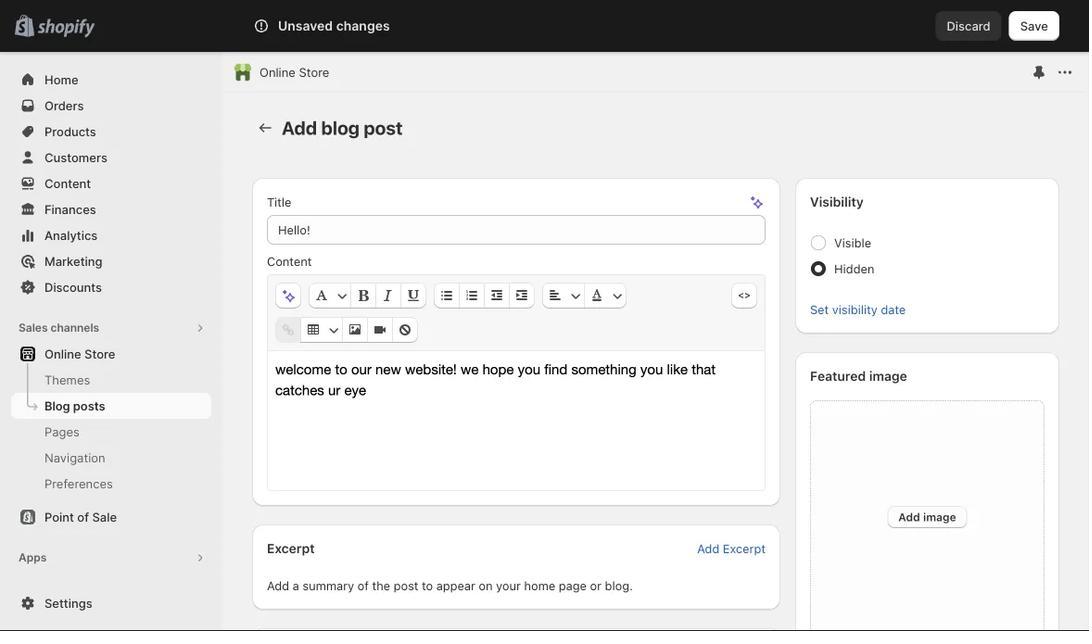 Task type: locate. For each thing, give the bounding box(es) containing it.
1 vertical spatial online
[[45, 347, 81, 361]]

blog posts
[[45, 399, 105, 413]]

marketing
[[45, 254, 102, 268]]

analytics
[[45, 228, 98, 243]]

analytics link
[[11, 223, 211, 249]]

channels
[[51, 321, 99, 335]]

1 horizontal spatial store
[[299, 65, 330, 79]]

0 horizontal spatial store
[[84, 347, 115, 361]]

customers link
[[11, 145, 211, 171]]

store down "unsaved"
[[299, 65, 330, 79]]

1 vertical spatial online store
[[45, 347, 115, 361]]

preferences
[[45, 477, 113, 491]]

settings link
[[11, 591, 211, 617]]

navigation
[[45, 451, 105, 465]]

1 vertical spatial online store link
[[11, 341, 211, 367]]

online store inside 'link'
[[45, 347, 115, 361]]

online store link down "unsaved"
[[260, 63, 330, 82]]

themes
[[45, 373, 90, 387]]

home link
[[11, 67, 211, 93]]

store
[[299, 65, 330, 79], [84, 347, 115, 361]]

blog posts link
[[11, 393, 211, 419]]

posts
[[73, 399, 105, 413]]

online store link
[[260, 63, 330, 82], [11, 341, 211, 367]]

marketing link
[[11, 249, 211, 275]]

0 horizontal spatial online store
[[45, 347, 115, 361]]

preferences link
[[11, 471, 211, 497]]

point of sale
[[45, 510, 117, 524]]

online
[[260, 65, 296, 79], [45, 347, 81, 361]]

online store down channels
[[45, 347, 115, 361]]

orders link
[[11, 93, 211, 119]]

1 horizontal spatial online store link
[[260, 63, 330, 82]]

online store link down channels
[[11, 341, 211, 367]]

save button
[[1010, 11, 1060, 41]]

finances
[[45, 202, 96, 217]]

0 vertical spatial online
[[260, 65, 296, 79]]

1 vertical spatial store
[[84, 347, 115, 361]]

point
[[45, 510, 74, 524]]

navigation link
[[11, 445, 211, 471]]

online store down "unsaved"
[[260, 65, 330, 79]]

online store
[[260, 65, 330, 79], [45, 347, 115, 361]]

content
[[45, 176, 91, 191]]

unsaved changes
[[278, 18, 390, 34]]

online store image
[[234, 63, 252, 82]]

pages link
[[11, 419, 211, 445]]

themes link
[[11, 367, 211, 393]]

online right online store icon
[[260, 65, 296, 79]]

sales
[[19, 321, 48, 335]]

1 horizontal spatial online store
[[260, 65, 330, 79]]

online down "sales channels"
[[45, 347, 81, 361]]

of
[[77, 510, 89, 524]]

store down the sales channels button
[[84, 347, 115, 361]]

customers
[[45, 150, 108, 165]]

1 horizontal spatial online
[[260, 65, 296, 79]]



Task type: describe. For each thing, give the bounding box(es) containing it.
0 vertical spatial online store link
[[260, 63, 330, 82]]

orders
[[45, 98, 84, 113]]

pages
[[45, 425, 80, 439]]

unsaved
[[278, 18, 333, 34]]

save
[[1021, 19, 1049, 33]]

discounts link
[[11, 275, 211, 300]]

sales channels
[[19, 321, 99, 335]]

shopify image
[[37, 19, 95, 38]]

products link
[[11, 119, 211, 145]]

changes
[[336, 18, 390, 34]]

0 vertical spatial online store
[[260, 65, 330, 79]]

0 vertical spatial store
[[299, 65, 330, 79]]

apps button
[[11, 545, 211, 571]]

search
[[306, 19, 346, 33]]

sales channels button
[[11, 315, 211, 341]]

content link
[[11, 171, 211, 197]]

finances link
[[11, 197, 211, 223]]

apps
[[19, 551, 47, 565]]

settings
[[45, 596, 92, 611]]

products
[[45, 124, 96, 139]]

point of sale button
[[0, 505, 223, 531]]

discounts
[[45, 280, 102, 294]]

point of sale link
[[11, 505, 211, 531]]

blog
[[45, 399, 70, 413]]

0 horizontal spatial online
[[45, 347, 81, 361]]

sale
[[92, 510, 117, 524]]

discard
[[947, 19, 991, 33]]

search button
[[276, 11, 814, 41]]

discard button
[[936, 11, 1002, 41]]

0 horizontal spatial online store link
[[11, 341, 211, 367]]

home
[[45, 72, 78, 87]]



Task type: vqa. For each thing, say whether or not it's contained in the screenshot.
leftmost The "Shopify" 'IMAGE'
no



